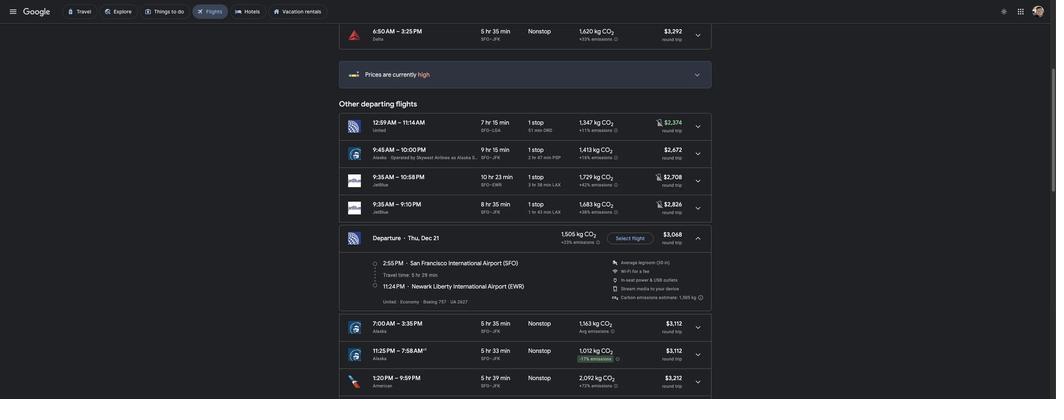 Task type: vqa. For each thing, say whether or not it's contained in the screenshot.


Task type: describe. For each thing, give the bounding box(es) containing it.
+33% emissions
[[579, 37, 613, 42]]

35 for 3:35 pm
[[493, 321, 499, 328]]

carbon
[[621, 295, 636, 301]]

9:10 pm
[[401, 201, 421, 209]]

+16%
[[579, 155, 590, 161]]

your
[[656, 287, 665, 292]]

min inside the 1 stop 2 hr 47 min psp
[[544, 155, 551, 160]]

nonstop flight. element for 1,163
[[528, 321, 551, 329]]

trip for 3292 us dollars text field
[[675, 37, 682, 42]]

2 for 1,683
[[611, 203, 614, 210]]

47
[[538, 155, 543, 160]]

in)
[[665, 261, 670, 266]]

Departure time: 9:35 AM. text field
[[373, 201, 394, 209]]

Departure time: 9:45 AM. text field
[[373, 147, 395, 154]]

ewr inside 10 hr 23 min sfo – ewr
[[492, 183, 502, 188]]

5 hr 35 min sfo – jfk for 3:35 pm
[[481, 321, 510, 334]]

flight details. leaves san francisco international airport at 7:00 am on thursday, december 21 and arrives at john f. kennedy international airport at 3:35 pm on thursday, december 21. image
[[690, 319, 707, 337]]

35 for 9:10 pm
[[493, 201, 499, 209]]

Departure time: 11:25 PM. text field
[[373, 348, 395, 355]]

2 for 1,505
[[594, 233, 596, 240]]

17%
[[581, 357, 590, 362]]

$3,068
[[664, 231, 682, 239]]

kg for 1,505
[[577, 231, 583, 238]]

6:50 am – 3:25 pm delta
[[373, 28, 422, 42]]

co for 1,163
[[601, 321, 610, 328]]

1 stop 1 hr 43 min lax
[[528, 201, 561, 215]]

$3,112 round trip for 1,012
[[662, 348, 682, 362]]

Arrival time: 9:59 PM. text field
[[400, 375, 421, 382]]

hr inside 1 stop 1 hr 43 min lax
[[532, 210, 536, 215]]

estimate:
[[659, 295, 678, 301]]

+
[[423, 348, 425, 352]]

1 for 9 hr 15 min
[[528, 147, 531, 154]]

9:35 am for 10:58 pm
[[373, 174, 394, 181]]

Arrival time: 9:10 PM. text field
[[401, 201, 421, 209]]

operated by skywest airlines as alaska skywest
[[391, 155, 490, 160]]

carbon emissions estimate: 1,505 kg
[[621, 295, 697, 301]]

nonstop for 1,012
[[528, 348, 551, 355]]

outlets
[[664, 278, 678, 283]]

2 for 1,163
[[610, 323, 612, 329]]

2 trip from the top
[[675, 128, 682, 134]]

lax for 1,729
[[553, 183, 561, 188]]

flight details. leaves san francisco international airport at 1:20 pm on thursday, december 21 and arrives at john f. kennedy international airport at 9:59 pm on thursday, december 21. image
[[690, 374, 707, 391]]

airport for san francisco international airport
[[483, 260, 502, 267]]

emissions for 1,413
[[592, 155, 613, 161]]

11:14 am
[[403, 119, 425, 127]]

1,347
[[579, 119, 593, 127]]

15 for 9
[[493, 147, 498, 154]]

more details image
[[689, 66, 706, 84]]

$3,112 round trip for 1,163
[[662, 321, 682, 335]]

ord
[[544, 128, 553, 133]]

1 vertical spatial united
[[383, 300, 396, 305]]

lga
[[492, 128, 501, 133]]

min for total duration 5 hr 33 min. element in the bottom of the page
[[500, 348, 510, 355]]

– inside 12:59 am – 11:14 am united
[[398, 119, 402, 127]]

sfo for 3:25 pm
[[481, 37, 489, 42]]

757
[[439, 300, 446, 305]]

nonstop flight. element for 1,012
[[528, 348, 551, 356]]

Arrival time: 11:24 PM. text field
[[383, 283, 405, 291]]

2672 US dollars text field
[[665, 147, 682, 154]]

21
[[433, 235, 439, 242]]

co for 1,620
[[602, 28, 611, 35]]

hr inside the 1 stop 2 hr 47 min psp
[[532, 155, 536, 160]]

round for $3,112 text field
[[662, 330, 674, 335]]

prices are currently high
[[365, 71, 430, 79]]

7:00 am – 3:35 pm alaska
[[373, 321, 423, 334]]

sfo for 9:10 pm
[[481, 210, 489, 215]]

legroom
[[639, 261, 656, 266]]

– inside 6:50 am – 3:25 pm delta
[[396, 28, 400, 35]]

total duration 8 hr 35 min. element
[[481, 201, 528, 210]]

lax for 1,683
[[553, 210, 561, 215]]

Arrival time: 10:00 PM. text field
[[401, 147, 426, 154]]

emissions for 1,505
[[574, 240, 595, 245]]

9
[[481, 147, 484, 154]]

Departure time: 2:55 PM. text field
[[383, 260, 404, 267]]

Arrival time: 10:58 PM. text field
[[401, 174, 425, 181]]

round for $3,212 text field
[[662, 384, 674, 389]]

in-seat power & usb outlets
[[621, 278, 678, 283]]

stream media to your device
[[621, 287, 679, 292]]

7:58 am
[[402, 348, 423, 355]]

1 inside 11:25 pm – 7:58 am + 1
[[425, 348, 427, 352]]

jfk for 3:25 pm
[[492, 37, 500, 42]]

15 for 7
[[493, 119, 498, 127]]

3068 US dollars text field
[[664, 231, 682, 239]]

co for 1,505
[[585, 231, 594, 238]]

9:45 am – 10:00 pm
[[373, 147, 426, 154]]

san
[[410, 260, 420, 267]]

$3,068 round trip
[[662, 231, 682, 246]]

+33%
[[579, 37, 590, 42]]

+38%
[[579, 210, 590, 215]]

$2,826
[[664, 201, 682, 209]]

1 vertical spatial  image
[[448, 300, 449, 305]]

media
[[637, 287, 650, 292]]

1,163
[[579, 321, 592, 328]]

$3,292
[[665, 28, 682, 35]]

Departure time: 1:20 PM. text field
[[373, 375, 393, 382]]

currently
[[393, 71, 417, 79]]

stop for 8 hr 35 min
[[532, 201, 544, 209]]

liberty
[[433, 283, 452, 291]]

stop for 7 hr 15 min
[[532, 119, 544, 127]]

$3,112 for 1,163
[[666, 321, 682, 328]]

1 stop flight. element for 10 hr 23 min
[[528, 174, 544, 182]]

jetblue for 10:58 pm
[[373, 183, 388, 188]]

kg for 1,012
[[594, 348, 600, 355]]

kg for 1,163
[[593, 321, 599, 328]]

emissions for 1,347
[[592, 128, 613, 133]]

main menu image
[[9, 7, 17, 16]]

7:00 am
[[373, 321, 395, 328]]

+16% emissions
[[579, 155, 613, 161]]

1,683
[[579, 201, 593, 209]]

jfk for 3:35 pm
[[492, 329, 500, 334]]

11:25 pm – 7:58 am + 1
[[373, 348, 427, 355]]

35 for 3:25 pm
[[493, 28, 499, 35]]

1,620
[[579, 28, 593, 35]]

4 round from the top
[[662, 183, 674, 188]]

1,505 kg co 2
[[561, 231, 596, 240]]

– inside 7:00 am – 3:35 pm alaska
[[397, 321, 400, 328]]

+38% emissions
[[579, 210, 613, 215]]

co for 1,683
[[602, 201, 611, 209]]

$2,672 round trip
[[662, 147, 682, 161]]

10 hr 23 min sfo – ewr
[[481, 174, 513, 188]]

1 stop 3 hr 38 min lax
[[528, 174, 561, 188]]

5 for 3:35 pm
[[481, 321, 484, 328]]

total duration 10 hr 23 min. element
[[481, 174, 528, 182]]

hr inside 1 stop 3 hr 38 min lax
[[532, 183, 536, 188]]

sfo for 10:58 pm
[[481, 183, 489, 188]]

2,092 kg co 2
[[579, 375, 615, 384]]

11:24 pm
[[383, 283, 405, 291]]

total duration 5 hr 39 min. element
[[481, 375, 528, 384]]

leaves san francisco international airport at 9:35 am on thursday, december 21 and arrives at newark liberty international airport at 10:58 pm on thursday, december 21. element
[[373, 174, 425, 181]]

layover (1 of 1) is a 3 hr 38 min layover at los angeles international airport in los angeles. element
[[528, 182, 576, 188]]

2627
[[458, 300, 468, 305]]

by
[[411, 155, 415, 160]]

Departure time: 6:50 AM. text field
[[373, 28, 395, 35]]

2 for 1,413
[[610, 149, 613, 155]]

skywest
[[472, 155, 490, 160]]

10
[[481, 174, 487, 181]]

1,620 kg co 2
[[579, 28, 614, 36]]

co for 1,413
[[601, 147, 610, 154]]

) for san francisco international airport ( sfo )
[[516, 260, 518, 267]]

operated
[[391, 155, 410, 160]]

to
[[651, 287, 655, 292]]

1 horizontal spatial 1,505
[[679, 295, 691, 301]]

this price for this flight doesn't include overhead bin access. if you need a carry-on bag, use the bags filter to update prices. image for $2,826
[[656, 200, 664, 209]]

– inside 10 hr 23 min sfo – ewr
[[489, 183, 492, 188]]

round for $2,672 text field
[[662, 156, 674, 161]]

flight details. leaves san francisco international airport at 9:35 am on thursday, december 21 and arrives at newark liberty international airport at 10:58 pm on thursday, december 21. image
[[690, 172, 707, 190]]

jfk for 10:00 pm
[[492, 155, 500, 160]]

ua
[[451, 300, 456, 305]]

– inside 7 hr 15 min sfo – lga
[[489, 128, 492, 133]]

co for 1,347
[[602, 119, 611, 127]]

francisco
[[422, 260, 447, 267]]

emissions down the 1,012 kg co 2
[[591, 357, 612, 362]]

round for 3068 us dollars text box
[[662, 241, 674, 246]]

) for newark liberty international airport ( ewr )
[[522, 283, 524, 291]]

trip for 3068 us dollars text box
[[675, 241, 682, 246]]

trip for 3112 us dollars text field
[[675, 357, 682, 362]]

dec
[[421, 235, 432, 242]]

+72% emissions
[[579, 384, 613, 389]]

0 vertical spatial  image
[[388, 155, 389, 160]]

Arrival time: 7:58 AM on  Friday, December 22. text field
[[402, 348, 427, 355]]

co for 2,092
[[603, 375, 612, 382]]

$3,212
[[665, 375, 682, 382]]

hr inside the 9 hr 15 min sfo – jfk
[[486, 147, 491, 154]]

39
[[493, 375, 499, 382]]

min for total duration 9 hr 15 min. element
[[500, 147, 510, 154]]

total duration 5 hr 35 min. element for 1,620
[[481, 28, 528, 36]]

2 for 1,012
[[610, 350, 613, 356]]

2826 US dollars text field
[[664, 201, 682, 209]]

jfk for 9:59 pm
[[492, 384, 500, 389]]

avg emissions
[[579, 329, 609, 334]]

Departure time: 7:00 AM. text field
[[373, 321, 395, 328]]

hr inside "5 hr 33 min sfo – jfk"
[[486, 348, 491, 355]]

– inside 9:35 am – 10:58 pm jetblue
[[396, 174, 399, 181]]

3:25 pm
[[401, 28, 422, 35]]

this price for this flight doesn't include overhead bin access. if you need a carry-on bag, use the bags filter to update prices. image for $2,708
[[655, 173, 664, 182]]

9:59 pm
[[400, 375, 421, 382]]

2,092
[[579, 375, 594, 382]]

– inside 5 hr 39 min sfo – jfk
[[489, 384, 492, 389]]

2 for 1,347
[[611, 122, 614, 128]]

$3,292 round trip
[[662, 28, 682, 42]]

5 round from the top
[[662, 210, 674, 215]]

layover (1 of 1) is a 1 hr 43 min layover at los angeles international airport in los angeles. element
[[528, 210, 576, 215]]

avg
[[579, 329, 587, 334]]

average legroom (30 in)
[[621, 261, 670, 266]]

international for liberty
[[453, 283, 487, 291]]

$2,374
[[665, 119, 682, 127]]

emissions for 2,092
[[592, 384, 613, 389]]

hr inside 10 hr 23 min sfo – ewr
[[489, 174, 494, 181]]

psp
[[553, 155, 561, 160]]

hr inside 7 hr 15 min sfo – lga
[[486, 119, 491, 127]]

Departure time: 12:59 AM. text field
[[373, 119, 397, 127]]



Task type: locate. For each thing, give the bounding box(es) containing it.
alaska down 11:25 pm text box
[[373, 357, 387, 362]]

0 vertical spatial (
[[503, 260, 505, 267]]

united down 11:24 pm
[[383, 300, 396, 305]]

kg
[[595, 28, 601, 35], [594, 119, 601, 127], [593, 147, 600, 154], [594, 174, 600, 181], [594, 201, 601, 209], [577, 231, 583, 238], [692, 295, 697, 301], [593, 321, 599, 328], [594, 348, 600, 355], [596, 375, 602, 382]]

high
[[418, 71, 430, 79]]

0 horizontal spatial (
[[503, 260, 505, 267]]

Arrival time: 3:25 PM. text field
[[401, 28, 422, 35]]

kg right estimate:
[[692, 295, 697, 301]]

emissions down 1,413 kg co 2
[[592, 155, 613, 161]]

11:25 pm
[[373, 348, 395, 355]]

3 nonstop from the top
[[528, 348, 551, 355]]

min inside the 9 hr 15 min sfo – jfk
[[500, 147, 510, 154]]

+72%
[[579, 384, 590, 389]]

3 trip from the top
[[675, 156, 682, 161]]

round inside $3,068 round trip
[[662, 241, 674, 246]]

Arrival time: 11:14 AM. text field
[[403, 119, 425, 127]]

1 stop flight. element up '51'
[[528, 119, 544, 128]]

nonstop for 2,092
[[528, 375, 551, 382]]

0 vertical spatial united
[[373, 128, 386, 133]]

co up the +38% emissions
[[602, 201, 611, 209]]

9:35 am down departure time: 9:35 am. text box on the top left of page
[[373, 201, 394, 209]]

15 inside the 9 hr 15 min sfo – jfk
[[493, 147, 498, 154]]

1,505 right estimate:
[[679, 295, 691, 301]]

6 round from the top
[[662, 241, 674, 246]]

( for ewr
[[508, 283, 510, 291]]

flight details. leaves san francisco international airport at 9:45 am on thursday, december 21 and arrives at john f. kennedy international airport at 10:00 pm on thursday, december 21. image
[[690, 145, 707, 163]]

2 35 from the top
[[493, 201, 499, 209]]

this price for this flight doesn't include overhead bin access. if you need a carry-on bag, use the bags filter to update prices. image down 2708 us dollars text field
[[656, 200, 664, 209]]

ewr
[[492, 183, 502, 188], [510, 283, 522, 291]]

a
[[639, 269, 642, 274]]

jfk inside 8 hr 35 min sfo – jfk
[[492, 210, 500, 215]]

2 inside 1,729 kg co 2
[[611, 176, 613, 182]]

trip down $2,826
[[675, 210, 682, 215]]

lax inside 1 stop 3 hr 38 min lax
[[553, 183, 561, 188]]

10:58 pm
[[401, 174, 425, 181]]

(
[[503, 260, 505, 267], [508, 283, 510, 291]]

0 vertical spatial this price for this flight doesn't include overhead bin access. if you need a carry-on bag, use the bags filter to update prices. image
[[655, 173, 664, 182]]

2 1 stop flight. element from the top
[[528, 147, 544, 155]]

min for total duration 5 hr 39 min. element
[[501, 375, 510, 382]]

flight details. leaves san francisco international airport at 9:35 am on thursday, december 21 and arrives at john f. kennedy international airport at 9:10 pm on thursday, december 21. image
[[690, 200, 707, 217]]

leaves san francisco international airport at 7:00 am on thursday, december 21 and arrives at john f. kennedy international airport at 3:35 pm on thursday, december 21. element
[[373, 321, 423, 328]]

1 vertical spatial 9:35 am
[[373, 201, 394, 209]]

emissions down 1,683 kg co 2
[[592, 210, 613, 215]]

1 vertical spatial (
[[508, 283, 510, 291]]

co for 1,012
[[601, 348, 610, 355]]

round for 3112 us dollars text field
[[662, 357, 674, 362]]

2 vertical spatial 35
[[493, 321, 499, 328]]

$3,112 round trip up 3112 us dollars text field
[[662, 321, 682, 335]]

co inside 1,683 kg co 2
[[602, 201, 611, 209]]

seat
[[626, 278, 635, 283]]

co up the avg emissions at the bottom of page
[[601, 321, 610, 328]]

kg up +72% emissions
[[596, 375, 602, 382]]

hr inside 8 hr 35 min sfo – jfk
[[486, 201, 491, 209]]

co inside '1,163 kg co 2'
[[601, 321, 610, 328]]

alaska
[[373, 155, 387, 160], [457, 155, 471, 160], [373, 329, 387, 334], [373, 357, 387, 362]]

0 vertical spatial international
[[449, 260, 482, 267]]

sfo for 3:35 pm
[[481, 329, 489, 334]]

5 inside "5 hr 33 min sfo – jfk"
[[481, 348, 484, 355]]

0 vertical spatial $3,112
[[666, 321, 682, 328]]

1 horizontal spatial  image
[[448, 300, 449, 305]]

– inside 8 hr 35 min sfo – jfk
[[489, 210, 492, 215]]

2 nonstop flight. element from the top
[[528, 321, 551, 329]]

1,505 up the +23%
[[561, 231, 576, 238]]

stop inside 1 stop 1 hr 43 min lax
[[532, 201, 544, 209]]

emissions for 1,163
[[588, 329, 609, 334]]

round down $2,672 text field
[[662, 156, 674, 161]]

3112 US dollars text field
[[666, 348, 682, 355]]

change appearance image
[[996, 3, 1013, 20]]

round inside $2,672 round trip
[[662, 156, 674, 161]]

2 right the 1,163
[[610, 323, 612, 329]]

min for 1 stop flight. element corresponding to 7 hr 15 min
[[535, 128, 542, 133]]

 image
[[388, 155, 389, 160], [448, 300, 449, 305]]

1 vertical spatial international
[[453, 283, 487, 291]]

2 up +72% emissions
[[612, 377, 615, 384]]

kg inside the "1,620 kg co 2"
[[595, 28, 601, 35]]

0 vertical spatial jetblue
[[373, 183, 388, 188]]

0 vertical spatial )
[[516, 260, 518, 267]]

min inside 8 hr 35 min sfo – jfk
[[501, 201, 510, 209]]

0 vertical spatial airport
[[483, 260, 502, 267]]

kg inside the 1,012 kg co 2
[[594, 348, 600, 355]]

this price for this flight doesn't include overhead bin access. if you need a carry-on bag, use the bags filter to update prices. image
[[655, 173, 664, 182], [656, 200, 664, 209]]

nonstop for 1,163
[[528, 321, 551, 328]]

2 jfk from the top
[[492, 155, 500, 160]]

trip down 3112 us dollars text field
[[675, 357, 682, 362]]

trip down $3,292
[[675, 37, 682, 42]]

3 35 from the top
[[493, 321, 499, 328]]

kg up +33% emissions
[[595, 28, 601, 35]]

7 trip from the top
[[675, 330, 682, 335]]

stop for 10 hr 23 min
[[532, 174, 544, 181]]

airport for newark liberty international airport
[[488, 283, 507, 291]]

1 35 from the top
[[493, 28, 499, 35]]

29
[[422, 273, 428, 278]]

min inside "5 hr 33 min sfo – jfk"
[[500, 348, 510, 355]]

1,505 inside 1,505 kg co 2
[[561, 231, 576, 238]]

alaska right as
[[457, 155, 471, 160]]

2 5 hr 35 min sfo – jfk from the top
[[481, 321, 510, 334]]

1 5 hr 35 min sfo – jfk from the top
[[481, 28, 510, 42]]

1 vertical spatial this price for this flight doesn't include overhead bin access. if you need a carry-on bag, use the bags filter to update prices. image
[[656, 200, 664, 209]]

trip inside $3,292 round trip
[[675, 37, 682, 42]]

9 trip from the top
[[675, 384, 682, 389]]

1 jetblue from the top
[[373, 183, 388, 188]]

-17% emissions
[[580, 357, 612, 362]]

leaves san francisco international airport at 9:45 am on thursday, december 21 and arrives at john f. kennedy international airport at 10:00 pm on thursday, december 21. element
[[373, 147, 426, 154]]

this price for this flight doesn't include overhead bin access. if you need a carry-on bag, use the bags filter to update prices. image down $2,672 round trip
[[655, 173, 664, 182]]

1 vertical spatial jetblue
[[373, 210, 388, 215]]

2 total duration 5 hr 35 min. element from the top
[[481, 321, 528, 329]]

$3,112 left flight details. leaves san francisco international airport at 11:25 pm on thursday, december 21 and arrives at john f. kennedy international airport at 7:58 am on friday, december 22. 'image'
[[666, 348, 682, 355]]

5 hr 33 min sfo – jfk
[[481, 348, 510, 362]]

3 1 stop flight. element from the top
[[528, 174, 544, 182]]

1 vertical spatial $3,112
[[666, 348, 682, 355]]

15 inside 7 hr 15 min sfo – lga
[[493, 119, 498, 127]]

emissions down '1,163 kg co 2'
[[588, 329, 609, 334]]

2 inside the "1,620 kg co 2"
[[611, 30, 614, 36]]

2 inside the 1 stop 2 hr 47 min psp
[[528, 155, 531, 160]]

jfk for 7:58 am
[[492, 357, 500, 362]]

kg up -17% emissions
[[594, 348, 600, 355]]

1 inside 1 stop 51 min ord
[[528, 119, 531, 127]]

0 vertical spatial 9:35 am
[[373, 174, 394, 181]]

 image left the ua
[[448, 300, 449, 305]]

3292 US dollars text field
[[665, 28, 682, 35]]

round inside $3,292 round trip
[[662, 37, 674, 42]]

lax inside 1 stop 1 hr 43 min lax
[[553, 210, 561, 215]]

sfo inside 8 hr 35 min sfo – jfk
[[481, 210, 489, 215]]

round down 3112 us dollars text field
[[662, 357, 674, 362]]

total duration 5 hr 33 min. element
[[481, 348, 528, 356]]

kg for 2,092
[[596, 375, 602, 382]]

nonstop flight. element for 1,620
[[528, 28, 551, 36]]

0 vertical spatial ewr
[[492, 183, 502, 188]]

co up +16% emissions in the right of the page
[[601, 147, 610, 154]]

boeing 757
[[423, 300, 446, 305]]

1 for 10 hr 23 min
[[528, 174, 531, 181]]

thu,
[[408, 235, 420, 242]]

 image down the 9:45 am
[[388, 155, 389, 160]]

2 inside 2,092 kg co 2
[[612, 377, 615, 384]]

co inside 1,505 kg co 2
[[585, 231, 594, 238]]

co up +33% emissions
[[602, 28, 611, 35]]

5 inside 5 hr 39 min sfo – jfk
[[481, 375, 484, 382]]

2 for 2,092
[[612, 377, 615, 384]]

jetblue
[[373, 183, 388, 188], [373, 210, 388, 215]]

co up +72% emissions
[[603, 375, 612, 382]]

1 horizontal spatial ewr
[[510, 283, 522, 291]]

3 round from the top
[[662, 156, 674, 161]]

0 vertical spatial 5 hr 35 min sfo – jfk
[[481, 28, 510, 42]]

1 down the 3
[[528, 201, 531, 209]]

emissions for 1,683
[[592, 210, 613, 215]]

1 vertical spatial 35
[[493, 201, 499, 209]]

3
[[528, 183, 531, 188]]

– inside "5 hr 33 min sfo – jfk"
[[489, 357, 492, 362]]

power
[[636, 278, 649, 283]]

4 trip from the top
[[675, 183, 682, 188]]

15
[[493, 119, 498, 127], [493, 147, 498, 154]]

2
[[611, 30, 614, 36], [611, 122, 614, 128], [610, 149, 613, 155], [528, 155, 531, 160], [611, 176, 613, 182], [611, 203, 614, 210], [594, 233, 596, 240], [610, 323, 612, 329], [610, 350, 613, 356], [612, 377, 615, 384]]

co up +23% emissions
[[585, 231, 594, 238]]

– inside 9:35 am – 9:10 pm jetblue
[[396, 201, 399, 209]]

7
[[481, 119, 484, 127]]

co inside 2,092 kg co 2
[[603, 375, 612, 382]]

(30
[[657, 261, 664, 266]]

nonstop flight. element
[[528, 28, 551, 36], [528, 321, 551, 329], [528, 348, 551, 356], [528, 375, 551, 384]]

1,729 kg co 2
[[579, 174, 613, 182]]

1 lax from the top
[[553, 183, 561, 188]]

1 9:35 am from the top
[[373, 174, 394, 181]]

9:35 am inside 9:35 am – 9:10 pm jetblue
[[373, 201, 394, 209]]

co inside 1,729 kg co 2
[[602, 174, 611, 181]]

$3,112 for 1,012
[[666, 348, 682, 355]]

4 nonstop flight. element from the top
[[528, 375, 551, 384]]

1 stop flight. element up 43
[[528, 201, 544, 210]]

min for total duration 5 hr 35 min. element corresponding to 1,620
[[501, 28, 510, 35]]

select flight button
[[607, 230, 654, 247]]

2374 US dollars text field
[[665, 119, 682, 127]]

2 inside the 1,012 kg co 2
[[610, 350, 613, 356]]

kg up +11% emissions
[[594, 119, 601, 127]]

stop for 9 hr 15 min
[[532, 147, 544, 154]]

jetblue inside 9:35 am – 9:10 pm jetblue
[[373, 210, 388, 215]]

leaves san francisco international airport at 6:50 am on thursday, december 21 and arrives at john f. kennedy international airport at 3:25 pm on thursday, december 21. element
[[373, 28, 422, 35]]

4 stop from the top
[[532, 201, 544, 209]]

1 vertical spatial ewr
[[510, 283, 522, 291]]

1 stop flight. element
[[528, 119, 544, 128], [528, 147, 544, 155], [528, 174, 544, 182], [528, 201, 544, 210]]

1 up the 3
[[528, 174, 531, 181]]

0 vertical spatial 15
[[493, 119, 498, 127]]

min inside 7 hr 15 min sfo – lga
[[500, 119, 509, 127]]

1 horizontal spatial (
[[508, 283, 510, 291]]

2 inside the 1,347 kg co 2
[[611, 122, 614, 128]]

5 hr 35 min sfo – jfk for 3:25 pm
[[481, 28, 510, 42]]

united inside 12:59 am – 11:14 am united
[[373, 128, 386, 133]]

kg up +16% emissions in the right of the page
[[593, 147, 600, 154]]

sfo for 7:58 am
[[481, 357, 489, 362]]

stop inside the 1 stop 2 hr 47 min psp
[[532, 147, 544, 154]]

this price for this flight doesn't include overhead bin access. if you need a carry-on bag, use the bags filter to update prices. image
[[656, 118, 665, 127]]

trip for $3,212 text field
[[675, 384, 682, 389]]

departing
[[361, 100, 394, 109]]

sfo inside the 9 hr 15 min sfo – jfk
[[481, 155, 489, 160]]

trip inside $2,672 round trip
[[675, 156, 682, 161]]

7 round from the top
[[662, 330, 674, 335]]

sfo inside 7 hr 15 min sfo – lga
[[481, 128, 489, 133]]

2 inside '1,163 kg co 2'
[[610, 323, 612, 329]]

trip inside $3,068 round trip
[[675, 241, 682, 246]]

0 vertical spatial round trip
[[662, 128, 682, 134]]

2 up -17% emissions
[[610, 350, 613, 356]]

nonstop flight. element for 2,092
[[528, 375, 551, 384]]

round down $3,112 text field
[[662, 330, 674, 335]]

2 up +23% emissions
[[594, 233, 596, 240]]

5 for 9:59 pm
[[481, 375, 484, 382]]

9:35 am down operated
[[373, 174, 394, 181]]

2 vertical spatial round trip
[[662, 210, 682, 215]]

sfo for 9:59 pm
[[481, 384, 489, 389]]

1,413
[[579, 147, 592, 154]]

average
[[621, 261, 638, 266]]

1 total duration 5 hr 35 min. element from the top
[[481, 28, 528, 36]]

3 round trip from the top
[[662, 210, 682, 215]]

jetblue inside 9:35 am – 10:58 pm jetblue
[[373, 183, 388, 188]]

fi
[[628, 269, 631, 274]]

1 down '51'
[[528, 147, 531, 154]]

trip down 3068 us dollars text box
[[675, 241, 682, 246]]

1
[[528, 119, 531, 127], [528, 147, 531, 154], [528, 174, 531, 181], [528, 201, 531, 209], [528, 210, 531, 215], [425, 348, 427, 352]]

2 inside 1,505 kg co 2
[[594, 233, 596, 240]]

min for total duration 10 hr 23 min. element
[[503, 174, 513, 181]]

stop up 38
[[532, 174, 544, 181]]

trip for $2,672 text field
[[675, 156, 682, 161]]

emissions down 2,092 kg co 2
[[592, 384, 613, 389]]

sfo for 10:00 pm
[[481, 155, 489, 160]]

lax right 38
[[553, 183, 561, 188]]

0 horizontal spatial ewr
[[492, 183, 502, 188]]

1 inside 1 stop 3 hr 38 min lax
[[528, 174, 531, 181]]

2 lax from the top
[[553, 210, 561, 215]]

1 round trip from the top
[[662, 128, 682, 134]]

round trip down 2374 us dollars text box
[[662, 128, 682, 134]]

3 nonstop flight. element from the top
[[528, 348, 551, 356]]

2 left 47 at the right top of page
[[528, 155, 531, 160]]

0 vertical spatial $3,112 round trip
[[662, 321, 682, 335]]

trip down $3,112 text field
[[675, 330, 682, 335]]

sfo inside 5 hr 39 min sfo – jfk
[[481, 384, 489, 389]]

1 stop flight. element up 38
[[528, 174, 544, 182]]

9:45 am
[[373, 147, 395, 154]]

3 stop from the top
[[532, 174, 544, 181]]

1 stop flight. element up 47 at the right top of page
[[528, 147, 544, 155]]

sfo for 11:14 am
[[481, 128, 489, 133]]

kg inside the 1,347 kg co 2
[[594, 119, 601, 127]]

for
[[632, 269, 638, 274]]

device
[[666, 287, 679, 292]]

$3,112 left flight details. leaves san francisco international airport at 7:00 am on thursday, december 21 and arrives at john f. kennedy international airport at 3:35 pm on thursday, december 21. icon
[[666, 321, 682, 328]]

alaska down the 9:45 am
[[373, 155, 387, 160]]

Arrival time: 3:35 PM. text field
[[402, 321, 423, 328]]

kg inside 1,413 kg co 2
[[593, 147, 600, 154]]

min for total duration 7 hr 15 min. element
[[500, 119, 509, 127]]

boeing
[[423, 300, 438, 305]]

1 round from the top
[[662, 37, 674, 42]]

9:35 am
[[373, 174, 394, 181], [373, 201, 394, 209]]

kg for 1,413
[[593, 147, 600, 154]]

jfk inside 5 hr 39 min sfo – jfk
[[492, 384, 500, 389]]

min for total duration 5 hr 35 min. element corresponding to 1,163
[[501, 321, 510, 328]]

0 horizontal spatial )
[[516, 260, 518, 267]]

round down $3,292
[[662, 37, 674, 42]]

1 for 7 hr 15 min
[[528, 119, 531, 127]]

43
[[538, 210, 543, 215]]

$3,112 round trip
[[662, 321, 682, 335], [662, 348, 682, 362]]

min
[[501, 28, 510, 35], [500, 119, 509, 127], [535, 128, 542, 133], [500, 147, 510, 154], [544, 155, 551, 160], [503, 174, 513, 181], [544, 183, 551, 188], [501, 201, 510, 209], [544, 210, 551, 215], [429, 273, 438, 278], [501, 321, 510, 328], [500, 348, 510, 355], [501, 375, 510, 382]]

min inside 5 hr 39 min sfo – jfk
[[501, 375, 510, 382]]

flight details. leaves san francisco international airport at 11:25 pm on thursday, december 21 and arrives at john f. kennedy international airport at 7:58 am on friday, december 22. image
[[690, 346, 707, 364]]

fee
[[643, 269, 650, 274]]

kg for 1,347
[[594, 119, 601, 127]]

stop inside 1 stop 3 hr 38 min lax
[[532, 174, 544, 181]]

airlines
[[435, 155, 450, 160]]

round trip for $2,826
[[662, 210, 682, 215]]

emissions down 1,505 kg co 2
[[574, 240, 595, 245]]

leaves san francisco international airport at 9:35 am on thursday, december 21 and arrives at john f. kennedy international airport at 9:10 pm on thursday, december 21. element
[[373, 201, 421, 209]]

leaves san francisco international airport at 1:20 pm on thursday, december 21 and arrives at john f. kennedy international airport at 9:59 pm on thursday, december 21. element
[[373, 375, 421, 382]]

stop inside 1 stop 51 min ord
[[532, 119, 544, 127]]

international
[[449, 260, 482, 267], [453, 283, 487, 291]]

alaska down departure time: 7:00 am. text box
[[373, 329, 387, 334]]

0 vertical spatial total duration 5 hr 35 min. element
[[481, 28, 528, 36]]

1 vertical spatial )
[[522, 283, 524, 291]]

2 nonstop from the top
[[528, 321, 551, 328]]

1 vertical spatial $3,112 round trip
[[662, 348, 682, 362]]

american
[[373, 384, 392, 389]]

$3,112 round trip up $3,212
[[662, 348, 682, 362]]

4 1 stop flight. element from the top
[[528, 201, 544, 210]]

lax right 43
[[553, 210, 561, 215]]

1 horizontal spatial )
[[522, 283, 524, 291]]

6 jfk from the top
[[492, 384, 500, 389]]

co inside the "1,620 kg co 2"
[[602, 28, 611, 35]]

7 hr 15 min sfo – lga
[[481, 119, 509, 133]]

min inside 10 hr 23 min sfo – ewr
[[503, 174, 513, 181]]

1 vertical spatial round trip
[[662, 183, 682, 188]]

1 vertical spatial lax
[[553, 210, 561, 215]]

1 inside the 1 stop 2 hr 47 min psp
[[528, 147, 531, 154]]

2 9:35 am from the top
[[373, 201, 394, 209]]

flight details. leaves san francisco international airport at 12:59 am on thursday, december 21 and arrives at laguardia airport at 11:14 am on thursday, december 21. image
[[690, 118, 707, 135]]

1:20 pm – 9:59 pm american
[[373, 375, 421, 389]]

3212 US dollars text field
[[665, 375, 682, 382]]

in-
[[621, 278, 626, 283]]

35 inside 8 hr 35 min sfo – jfk
[[493, 201, 499, 209]]

kg for 1,620
[[595, 28, 601, 35]]

1,505
[[561, 231, 576, 238], [679, 295, 691, 301]]

co inside the 1,347 kg co 2
[[602, 119, 611, 127]]

stop up '51'
[[532, 119, 544, 127]]

round trip down $2,708
[[662, 183, 682, 188]]

2 round from the top
[[662, 128, 674, 134]]

2 up +33% emissions
[[611, 30, 614, 36]]

1 nonstop from the top
[[528, 28, 551, 35]]

trip for $3,112 text field
[[675, 330, 682, 335]]

trip down 2374 us dollars text box
[[675, 128, 682, 134]]

total duration 9 hr 15 min. element
[[481, 147, 528, 155]]

jfk for 9:10 pm
[[492, 210, 500, 215]]

8 round from the top
[[662, 357, 674, 362]]

15 right 9
[[493, 147, 498, 154]]

jfk inside "5 hr 33 min sfo – jfk"
[[492, 357, 500, 362]]

round trip for $2,374
[[662, 128, 682, 134]]

min inside 1 stop 51 min ord
[[535, 128, 542, 133]]

9 round from the top
[[662, 384, 674, 389]]

2 inside 1,413 kg co 2
[[610, 149, 613, 155]]

2 $3,112 round trip from the top
[[662, 348, 682, 362]]

1 vertical spatial 1,505
[[679, 295, 691, 301]]

round down '$2,826' text field
[[662, 210, 674, 215]]

1 stop flight. element for 9 hr 15 min
[[528, 147, 544, 155]]

layover (1 of 1) is a 2 hr 47 min layover at palm springs international airport in palm springs. element
[[528, 155, 576, 161]]

thu, dec 21
[[408, 235, 439, 242]]

+23%
[[561, 240, 572, 245]]

2 up the +38% emissions
[[611, 203, 614, 210]]

kg inside '1,163 kg co 2'
[[593, 321, 599, 328]]

kg inside 2,092 kg co 2
[[596, 375, 602, 382]]

3112 US dollars text field
[[666, 321, 682, 328]]

round down $3,068
[[662, 241, 674, 246]]

0 vertical spatial 35
[[493, 28, 499, 35]]

2 up +11% emissions
[[611, 122, 614, 128]]

sfo inside 10 hr 23 min sfo – ewr
[[481, 183, 489, 188]]

stop up 47 at the right top of page
[[532, 147, 544, 154]]

kg up +23% emissions
[[577, 231, 583, 238]]

hr inside 5 hr 39 min sfo – jfk
[[486, 375, 491, 382]]

$2,708
[[664, 174, 682, 181]]

trip inside the $3,212 round trip
[[675, 384, 682, 389]]

4 nonstop from the top
[[528, 375, 551, 382]]

travel time: 5 hr 29 min
[[383, 273, 438, 278]]

kg inside 1,729 kg co 2
[[594, 174, 600, 181]]

total duration 5 hr 35 min. element
[[481, 28, 528, 36], [481, 321, 528, 329]]

1 stop 2 hr 47 min psp
[[528, 147, 561, 160]]

trip down $2,708
[[675, 183, 682, 188]]

8 hr 35 min sfo – jfk
[[481, 201, 510, 215]]

leaves san francisco international airport at 11:25 pm on thursday, december 21 and arrives at john f. kennedy international airport at 7:58 am on friday, december 22. element
[[373, 348, 427, 355]]

layover (1 of 1) is a 51 min layover at o'hare international airport in chicago. element
[[528, 128, 576, 134]]

co inside the 1,012 kg co 2
[[601, 348, 610, 355]]

kg up the +38% emissions
[[594, 201, 601, 209]]

trip down $3,212 text field
[[675, 384, 682, 389]]

1 right 7:58 am
[[425, 348, 427, 352]]

1 vertical spatial 15
[[493, 147, 498, 154]]

min for total duration 8 hr 35 min. element
[[501, 201, 510, 209]]

emissions down the 1,347 kg co 2
[[592, 128, 613, 133]]

nonstop for 1,620
[[528, 28, 551, 35]]

1 1 stop flight. element from the top
[[528, 119, 544, 128]]

round trip for $2,708
[[662, 183, 682, 188]]

min inside 1 stop 1 hr 43 min lax
[[544, 210, 551, 215]]

1 $3,112 from the top
[[666, 321, 682, 328]]

jetblue down departure time: 9:35 am. text field
[[373, 210, 388, 215]]

hr
[[486, 28, 491, 35], [486, 119, 491, 127], [486, 147, 491, 154], [532, 155, 536, 160], [489, 174, 494, 181], [532, 183, 536, 188], [486, 201, 491, 209], [532, 210, 536, 215], [416, 273, 420, 278], [486, 321, 491, 328], [486, 348, 491, 355], [486, 375, 491, 382]]

emissions down 1,729 kg co 2 on the top
[[592, 183, 613, 188]]

total duration 7 hr 15 min. element
[[481, 119, 528, 128]]

emissions for 1,729
[[592, 183, 613, 188]]

2 for 1,620
[[611, 30, 614, 36]]

sfo
[[481, 37, 489, 42], [481, 128, 489, 133], [481, 155, 489, 160], [481, 183, 489, 188], [481, 210, 489, 215], [505, 260, 516, 267], [481, 329, 489, 334], [481, 357, 489, 362], [481, 384, 489, 389]]

leaves san francisco international airport at 12:59 am on thursday, december 21 and arrives at laguardia airport at 11:14 am on thursday, december 21. element
[[373, 119, 425, 127]]

15 up lga
[[493, 119, 498, 127]]

4 jfk from the top
[[492, 329, 500, 334]]

+11% emissions
[[579, 128, 613, 133]]

– inside the 9 hr 15 min sfo – jfk
[[489, 155, 492, 160]]

are
[[383, 71, 391, 79]]

1 vertical spatial 5 hr 35 min sfo – jfk
[[481, 321, 510, 334]]

round for 3292 us dollars text field
[[662, 37, 674, 42]]

emissions down stream media to your device
[[637, 295, 658, 301]]

12:59 am – 11:14 am united
[[373, 119, 425, 133]]

33
[[493, 348, 499, 355]]

5 trip from the top
[[675, 210, 682, 215]]

2 up +42% emissions
[[611, 176, 613, 182]]

emissions for 1,620
[[592, 37, 613, 42]]

total duration 5 hr 35 min. element for 1,163
[[481, 321, 528, 329]]

1 jfk from the top
[[492, 37, 500, 42]]

jfk
[[492, 37, 500, 42], [492, 155, 500, 160], [492, 210, 500, 215], [492, 329, 500, 334], [492, 357, 500, 362], [492, 384, 500, 389]]

min inside 1 stop 3 hr 38 min lax
[[544, 183, 551, 188]]

round down $2,708
[[662, 183, 674, 188]]

1 up '51'
[[528, 119, 531, 127]]

1 for 8 hr 35 min
[[528, 201, 531, 209]]

2 round trip from the top
[[662, 183, 682, 188]]

1 trip from the top
[[675, 37, 682, 42]]

1 stop flight. element for 7 hr 15 min
[[528, 119, 544, 128]]

2 jetblue from the top
[[373, 210, 388, 215]]

1 vertical spatial airport
[[488, 283, 507, 291]]

0 horizontal spatial  image
[[388, 155, 389, 160]]

co up +11% emissions
[[602, 119, 611, 127]]

sfo inside "5 hr 33 min sfo – jfk"
[[481, 357, 489, 362]]

kg inside 1,683 kg co 2
[[594, 201, 601, 209]]

kg up +42% emissions
[[594, 174, 600, 181]]

6 trip from the top
[[675, 241, 682, 246]]

2 stop from the top
[[532, 147, 544, 154]]

carbon emissions estimate: 1,505 kilograms element
[[621, 295, 697, 301]]

2 inside 1,683 kg co 2
[[611, 203, 614, 210]]

&
[[650, 278, 653, 283]]

international up 2627
[[453, 283, 487, 291]]

stop up 43
[[532, 201, 544, 209]]

round trip down '$2,826' text field
[[662, 210, 682, 215]]

2 for 1,729
[[611, 176, 613, 182]]

alaska inside 7:00 am – 3:35 pm alaska
[[373, 329, 387, 334]]

9:35 am – 9:10 pm jetblue
[[373, 201, 421, 215]]

jetblue for 9:10 pm
[[373, 210, 388, 215]]

1,683 kg co 2
[[579, 201, 614, 210]]

kg for 1,729
[[594, 174, 600, 181]]

$2,672
[[665, 147, 682, 154]]

international up 'newark liberty international airport ( ewr )'
[[449, 260, 482, 267]]

0 vertical spatial lax
[[553, 183, 561, 188]]

2 up +16% emissions in the right of the page
[[610, 149, 613, 155]]

ua 2627
[[451, 300, 468, 305]]

5 hr 39 min sfo – jfk
[[481, 375, 510, 389]]

1 left 43
[[528, 210, 531, 215]]

1 $3,112 round trip from the top
[[662, 321, 682, 335]]

emissions down the "1,620 kg co 2"
[[592, 37, 613, 42]]

co up +42% emissions
[[602, 174, 611, 181]]

co inside 1,413 kg co 2
[[601, 147, 610, 154]]

jetblue down departure time: 9:35 am. text box on the top left of page
[[373, 183, 388, 188]]

9:35 am inside 9:35 am – 10:58 pm jetblue
[[373, 174, 394, 181]]

trip down $2,672 text field
[[675, 156, 682, 161]]

1 vertical spatial total duration 5 hr 35 min. element
[[481, 321, 528, 329]]

1 nonstop flight. element from the top
[[528, 28, 551, 36]]

Departure time: 9:35 AM. text field
[[373, 174, 394, 181]]

airport
[[483, 260, 502, 267], [488, 283, 507, 291]]

kg up the avg emissions at the bottom of page
[[593, 321, 599, 328]]

united down 12:59 am at the top left
[[373, 128, 386, 133]]

– inside 11:25 pm – 7:58 am + 1
[[397, 348, 400, 355]]

3 jfk from the top
[[492, 210, 500, 215]]

flight details. leaves san francisco international airport at 6:50 am on thursday, december 21 and arrives at john f. kennedy international airport at 3:25 pm on thursday, december 21. image
[[690, 27, 707, 44]]

flight
[[632, 235, 645, 242]]

1 stop flight. element for 8 hr 35 min
[[528, 201, 544, 210]]

+42% emissions
[[579, 183, 613, 188]]

2708 US dollars text field
[[664, 174, 682, 181]]

2 $3,112 from the top
[[666, 348, 682, 355]]

as
[[451, 155, 456, 160]]

travel
[[383, 273, 397, 278]]

8 trip from the top
[[675, 357, 682, 362]]

round inside the $3,212 round trip
[[662, 384, 674, 389]]

other
[[339, 100, 359, 109]]

kg for 1,683
[[594, 201, 601, 209]]

0 vertical spatial 1,505
[[561, 231, 576, 238]]

5 jfk from the top
[[492, 357, 500, 362]]

kg inside 1,505 kg co 2
[[577, 231, 583, 238]]

co up -17% emissions
[[601, 348, 610, 355]]

round down $3,212 text field
[[662, 384, 674, 389]]

3:35 pm
[[402, 321, 423, 328]]

round down 2374 us dollars text box
[[662, 128, 674, 134]]

0 horizontal spatial 1,505
[[561, 231, 576, 238]]

– inside 1:20 pm – 9:59 pm american
[[395, 375, 398, 382]]

1 stop from the top
[[532, 119, 544, 127]]

jfk inside the 9 hr 15 min sfo – jfk
[[492, 155, 500, 160]]

co for 1,729
[[602, 174, 611, 181]]

newark liberty international airport ( ewr )
[[412, 283, 524, 291]]

1,347 kg co 2
[[579, 119, 614, 128]]



